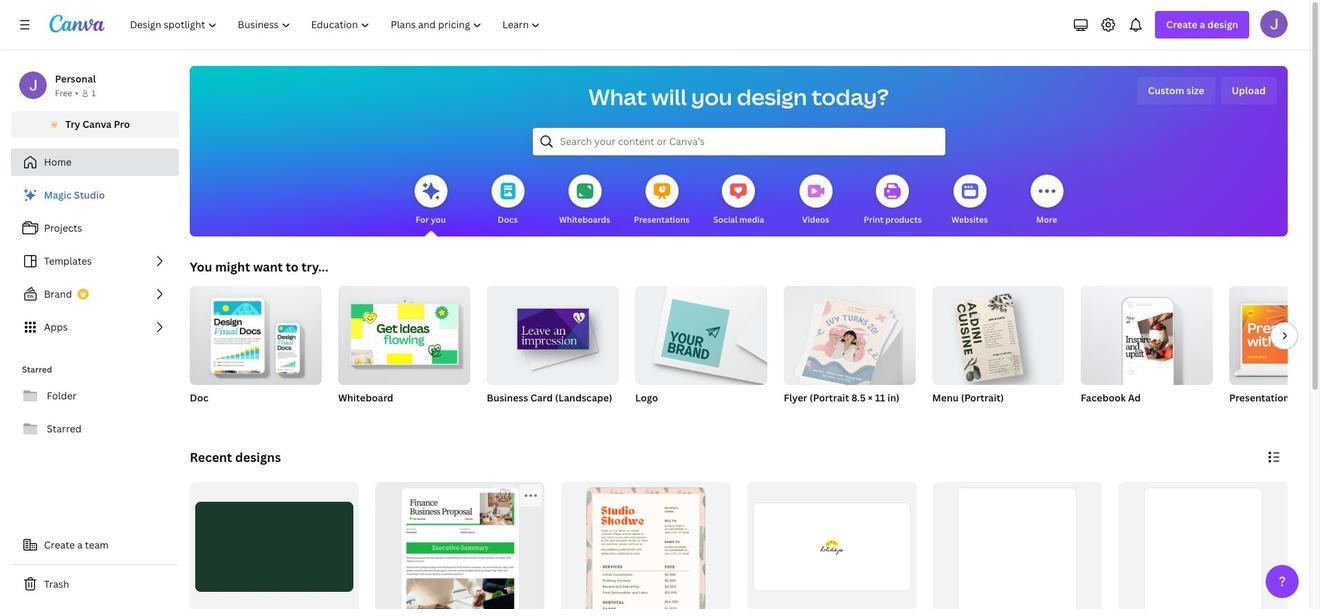 Task type: describe. For each thing, give the bounding box(es) containing it.
top level navigation element
[[121, 11, 553, 39]]



Task type: locate. For each thing, give the bounding box(es) containing it.
None search field
[[533, 128, 945, 155]]

group
[[190, 281, 322, 422], [190, 281, 322, 385], [338, 281, 470, 422], [338, 281, 470, 385], [487, 281, 619, 422], [487, 281, 619, 385], [635, 281, 767, 422], [635, 281, 767, 385], [784, 281, 916, 422], [784, 281, 916, 389], [932, 281, 1065, 422], [932, 281, 1065, 385], [1081, 281, 1213, 422], [1081, 281, 1213, 385], [1230, 286, 1320, 422], [1230, 286, 1320, 385], [376, 482, 545, 609], [561, 482, 731, 609], [747, 482, 916, 609], [933, 482, 1102, 609], [1119, 482, 1288, 609]]

list
[[11, 182, 179, 341]]

jacob simon image
[[1261, 10, 1288, 38]]

Search search field
[[560, 129, 918, 155]]



Task type: vqa. For each thing, say whether or not it's contained in the screenshot.
Greg Robinson image
no



